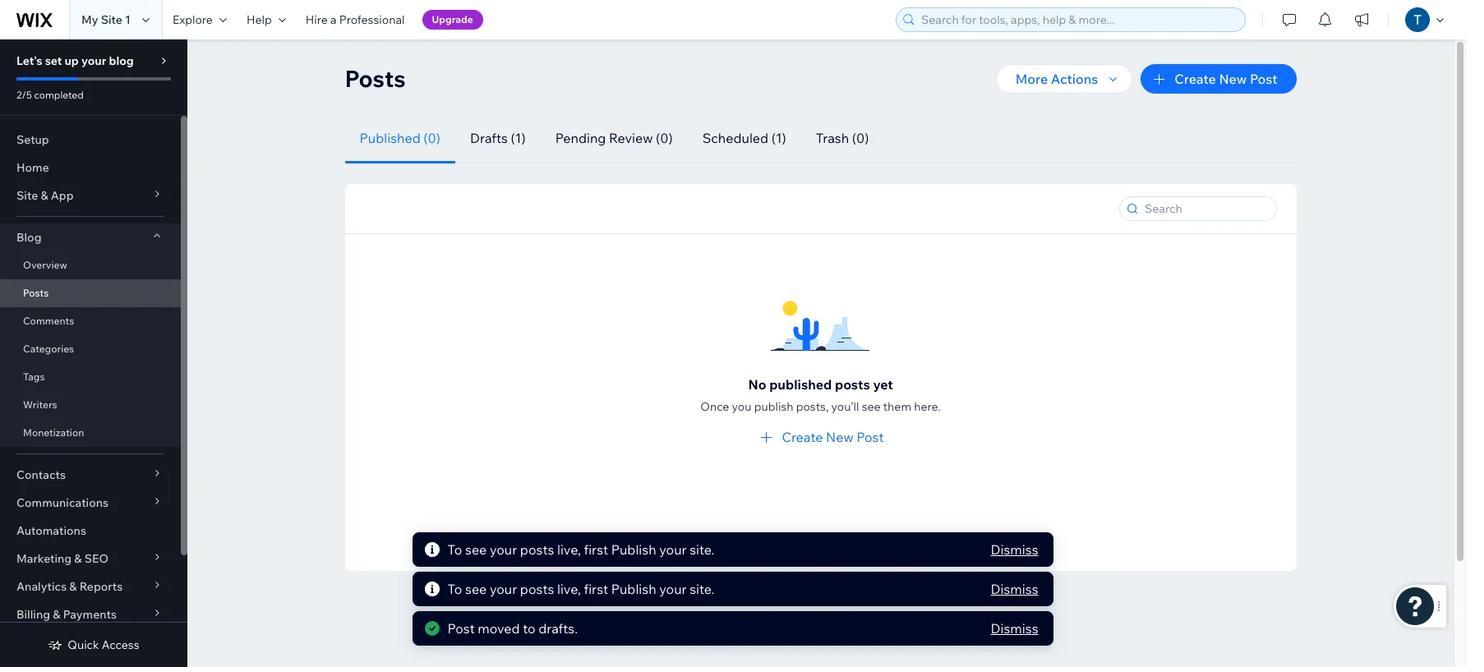 Task type: describe. For each thing, give the bounding box(es) containing it.
seo
[[84, 551, 109, 566]]

& for billing
[[53, 607, 60, 622]]

scheduled (1) button
[[688, 113, 801, 164]]

2 alert from the top
[[413, 572, 1053, 606]]

more actions
[[1015, 71, 1098, 87]]

0 vertical spatial new
[[1219, 71, 1247, 87]]

(1) for drafts (1)
[[511, 130, 526, 146]]

automations
[[16, 523, 86, 538]]

1 vertical spatial post
[[857, 429, 884, 445]]

dismiss button for second alert from the bottom
[[991, 579, 1039, 599]]

1 vertical spatial create new post
[[782, 429, 884, 445]]

blog
[[16, 230, 41, 245]]

alert containing post moved to drafts.
[[413, 611, 1053, 646]]

contacts
[[16, 468, 66, 482]]

see inside no published posts yet once you publish posts, you'll see them here.
[[862, 399, 881, 414]]

0 vertical spatial posts
[[345, 64, 406, 93]]

tags link
[[0, 363, 181, 391]]

& for analytics
[[69, 579, 77, 594]]

professional
[[339, 12, 405, 27]]

drafts
[[470, 130, 508, 146]]

trash (0)
[[816, 130, 869, 146]]

drafts.
[[539, 620, 578, 637]]

you
[[732, 399, 751, 414]]

site. for second alert from the bottom's dismiss button
[[690, 581, 715, 597]]

site & app button
[[0, 182, 181, 210]]

site inside popup button
[[16, 188, 38, 203]]

no
[[748, 376, 766, 393]]

to for 1st alert from the top of the page
[[448, 542, 463, 558]]

posts inside no published posts yet once you publish posts, you'll see them here.
[[835, 376, 870, 393]]

overview
[[23, 259, 67, 271]]

tags
[[23, 371, 45, 383]]

quick access
[[68, 638, 139, 652]]

let's
[[16, 53, 42, 68]]

blog button
[[0, 224, 181, 251]]

moved
[[478, 620, 520, 637]]

pending review (0)
[[555, 130, 673, 146]]

publish for 1st alert from the top of the page
[[612, 542, 657, 558]]

let's set up your blog
[[16, 53, 134, 68]]

blog
[[109, 53, 134, 68]]

communications
[[16, 496, 109, 510]]

1
[[125, 12, 131, 27]]

my
[[81, 12, 98, 27]]

marketing
[[16, 551, 72, 566]]

set
[[45, 53, 62, 68]]

& for site
[[41, 188, 48, 203]]

(0) for published (0)
[[423, 130, 440, 146]]

billing
[[16, 607, 50, 622]]

first for second alert from the bottom
[[584, 581, 609, 597]]

2/5
[[16, 89, 32, 101]]

drafts (1)
[[470, 130, 526, 146]]

categories link
[[0, 335, 181, 363]]

Search for tools, apps, help & more... field
[[916, 8, 1240, 31]]

trash (0) button
[[801, 113, 884, 164]]

posts for second alert from the bottom
[[520, 581, 555, 597]]

3 dismiss from the top
[[991, 620, 1039, 637]]

my site 1
[[81, 12, 131, 27]]

drafts (1) button
[[455, 113, 540, 164]]

(0) for trash (0)
[[852, 130, 869, 146]]

Search field
[[1139, 197, 1271, 220]]

to for second alert from the bottom
[[448, 581, 463, 597]]

here.
[[914, 399, 941, 414]]

0 vertical spatial post
[[1250, 71, 1277, 87]]

completed
[[34, 89, 84, 101]]

publish for second alert from the bottom
[[612, 581, 657, 597]]

post moved to drafts.
[[448, 620, 578, 637]]

monetization
[[23, 426, 84, 439]]

analytics & reports
[[16, 579, 123, 594]]

to see your posts live, first publish your site. for 1st alert from the top of the page
[[448, 542, 715, 558]]

help button
[[237, 0, 296, 39]]

setup link
[[0, 126, 181, 154]]

dismiss button for alert containing post moved to drafts.
[[991, 619, 1039, 639]]

quick
[[68, 638, 99, 652]]

scheduled
[[702, 130, 768, 146]]

home
[[16, 160, 49, 175]]

quick access button
[[48, 638, 139, 652]]

see for 1st alert from the top of the page
[[466, 542, 487, 558]]

payments
[[63, 607, 117, 622]]

published
[[360, 130, 421, 146]]

writers link
[[0, 391, 181, 419]]

you'll
[[831, 399, 859, 414]]

0 horizontal spatial create
[[782, 429, 823, 445]]

overview link
[[0, 251, 181, 279]]

(1) for scheduled (1)
[[771, 130, 786, 146]]



Task type: vqa. For each thing, say whether or not it's contained in the screenshot.
right and
no



Task type: locate. For each thing, give the bounding box(es) containing it.
(0) right published
[[423, 130, 440, 146]]

0 vertical spatial site.
[[690, 542, 715, 558]]

see for second alert from the bottom
[[466, 581, 487, 597]]

1 to see your posts live, first publish your site. from the top
[[448, 542, 715, 558]]

once
[[700, 399, 729, 414]]

1 first from the top
[[584, 542, 609, 558]]

post inside alert
[[448, 620, 475, 637]]

1 vertical spatial posts
[[23, 287, 49, 299]]

communications button
[[0, 489, 181, 517]]

1 vertical spatial publish
[[612, 581, 657, 597]]

new
[[1219, 71, 1247, 87], [826, 429, 854, 445]]

to see your posts live, first publish your site. for second alert from the bottom
[[448, 581, 715, 597]]

posts,
[[796, 399, 829, 414]]

1 horizontal spatial create new post button
[[1141, 64, 1296, 94]]

review
[[609, 130, 653, 146]]

1 horizontal spatial posts
[[345, 64, 406, 93]]

posts down overview
[[23, 287, 49, 299]]

2 vertical spatial posts
[[520, 581, 555, 597]]

post
[[1250, 71, 1277, 87], [857, 429, 884, 445], [448, 620, 475, 637]]

& left reports on the left bottom of the page
[[69, 579, 77, 594]]

hire
[[305, 12, 328, 27]]

site.
[[690, 542, 715, 558], [690, 581, 715, 597]]

1 vertical spatial new
[[826, 429, 854, 445]]

monetization link
[[0, 419, 181, 447]]

dismiss button
[[991, 540, 1039, 560], [991, 579, 1039, 599], [991, 619, 1039, 639]]

no published posts yet once you publish posts, you'll see them here.
[[700, 376, 941, 414]]

1 vertical spatial posts
[[520, 542, 555, 558]]

create new post
[[1174, 71, 1277, 87], [782, 429, 884, 445]]

0 vertical spatial to
[[448, 542, 463, 558]]

3 alert from the top
[[413, 611, 1053, 646]]

1 live, from the top
[[558, 542, 581, 558]]

1 (1) from the left
[[511, 130, 526, 146]]

analytics & reports button
[[0, 573, 181, 601]]

them
[[883, 399, 911, 414]]

published
[[769, 376, 832, 393]]

0 vertical spatial create new post button
[[1141, 64, 1296, 94]]

automations link
[[0, 517, 181, 545]]

1 vertical spatial to see your posts live, first publish your site.
[[448, 581, 715, 597]]

0 vertical spatial dismiss button
[[991, 540, 1039, 560]]

(0) inside the pending review (0) 'button'
[[656, 130, 673, 146]]

2 vertical spatial dismiss
[[991, 620, 1039, 637]]

help
[[246, 12, 272, 27]]

first for 1st alert from the top of the page
[[584, 542, 609, 558]]

contacts button
[[0, 461, 181, 489]]

1 vertical spatial first
[[584, 581, 609, 597]]

2 vertical spatial see
[[466, 581, 487, 597]]

writers
[[23, 399, 57, 411]]

to
[[523, 620, 536, 637]]

1 site. from the top
[[690, 542, 715, 558]]

yet
[[873, 376, 893, 393]]

first
[[584, 542, 609, 558], [584, 581, 609, 597]]

1 dismiss button from the top
[[991, 540, 1039, 560]]

billing & payments
[[16, 607, 117, 622]]

2 horizontal spatial post
[[1250, 71, 1277, 87]]

billing & payments button
[[0, 601, 181, 629]]

(0) inside "trash (0)" button
[[852, 130, 869, 146]]

0 vertical spatial site
[[101, 12, 122, 27]]

1 alert from the top
[[413, 532, 1053, 567]]

to see your posts live, first publish your site.
[[448, 542, 715, 558], [448, 581, 715, 597]]

(0) right review
[[656, 130, 673, 146]]

reports
[[79, 579, 123, 594]]

1 vertical spatial create
[[782, 429, 823, 445]]

& right billing
[[53, 607, 60, 622]]

1 vertical spatial site.
[[690, 581, 715, 597]]

0 vertical spatial live,
[[558, 542, 581, 558]]

home link
[[0, 154, 181, 182]]

publish
[[754, 399, 793, 414]]

upgrade
[[432, 13, 473, 25]]

1 dismiss from the top
[[991, 542, 1039, 558]]

1 horizontal spatial (0)
[[656, 130, 673, 146]]

setup
[[16, 132, 49, 147]]

1 vertical spatial dismiss
[[991, 581, 1039, 597]]

0 horizontal spatial create new post
[[782, 429, 884, 445]]

2 live, from the top
[[558, 581, 581, 597]]

categories
[[23, 343, 74, 355]]

& for marketing
[[74, 551, 82, 566]]

comments link
[[0, 307, 181, 335]]

marketing & seo button
[[0, 545, 181, 573]]

0 vertical spatial publish
[[612, 542, 657, 558]]

2 dismiss button from the top
[[991, 579, 1039, 599]]

2 (1) from the left
[[771, 130, 786, 146]]

a
[[330, 12, 337, 27]]

2/5 completed
[[16, 89, 84, 101]]

posts inside sidebar element
[[23, 287, 49, 299]]

trash
[[816, 130, 849, 146]]

1 vertical spatial dismiss button
[[991, 579, 1039, 599]]

pending review (0) button
[[540, 113, 688, 164]]

posts for 1st alert from the top of the page
[[520, 542, 555, 558]]

1 to from the top
[[448, 542, 463, 558]]

(0) right trash
[[852, 130, 869, 146]]

2 to see your posts live, first publish your site. from the top
[[448, 581, 715, 597]]

3 (0) from the left
[[852, 130, 869, 146]]

site down home
[[16, 188, 38, 203]]

create new post button
[[1141, 64, 1296, 94], [757, 427, 884, 447]]

more actions button
[[996, 64, 1133, 94]]

live, for 1st alert from the top of the page
[[558, 542, 581, 558]]

comments
[[23, 315, 74, 327]]

1 vertical spatial to
[[448, 581, 463, 597]]

alert
[[413, 532, 1053, 567], [413, 572, 1053, 606], [413, 611, 1053, 646]]

2 horizontal spatial (0)
[[852, 130, 869, 146]]

1 horizontal spatial post
[[857, 429, 884, 445]]

posts link
[[0, 279, 181, 307]]

more
[[1015, 71, 1048, 87]]

0 horizontal spatial create new post button
[[757, 427, 884, 447]]

& left app
[[41, 188, 48, 203]]

explore
[[173, 12, 213, 27]]

hire a professional
[[305, 12, 405, 27]]

2 vertical spatial dismiss button
[[991, 619, 1039, 639]]

see
[[862, 399, 881, 414], [466, 542, 487, 558], [466, 581, 487, 597]]

1 publish from the top
[[612, 542, 657, 558]]

pending
[[555, 130, 606, 146]]

2 dismiss from the top
[[991, 581, 1039, 597]]

tab list
[[345, 113, 1277, 164]]

site left 1
[[101, 12, 122, 27]]

0 vertical spatial posts
[[835, 376, 870, 393]]

2 vertical spatial post
[[448, 620, 475, 637]]

site. for 1st alert from the top of the page dismiss button
[[690, 542, 715, 558]]

0 vertical spatial see
[[862, 399, 881, 414]]

analytics
[[16, 579, 67, 594]]

up
[[65, 53, 79, 68]]

0 vertical spatial first
[[584, 542, 609, 558]]

create
[[1174, 71, 1216, 87], [782, 429, 823, 445]]

0 vertical spatial alert
[[413, 532, 1053, 567]]

0 horizontal spatial new
[[826, 429, 854, 445]]

2 first from the top
[[584, 581, 609, 597]]

1 vertical spatial site
[[16, 188, 38, 203]]

dismiss
[[991, 542, 1039, 558], [991, 581, 1039, 597], [991, 620, 1039, 637]]

posts
[[835, 376, 870, 393], [520, 542, 555, 558], [520, 581, 555, 597]]

3 dismiss button from the top
[[991, 619, 1039, 639]]

0 horizontal spatial post
[[448, 620, 475, 637]]

0 vertical spatial create new post
[[1174, 71, 1277, 87]]

1 horizontal spatial new
[[1219, 71, 1247, 87]]

1 vertical spatial create new post button
[[757, 427, 884, 447]]

1 vertical spatial see
[[466, 542, 487, 558]]

hire a professional link
[[296, 0, 415, 39]]

your
[[81, 53, 106, 68], [490, 542, 518, 558], [660, 542, 687, 558], [490, 581, 518, 597], [660, 581, 687, 597]]

site & app
[[16, 188, 74, 203]]

1 vertical spatial alert
[[413, 572, 1053, 606]]

1 (0) from the left
[[423, 130, 440, 146]]

actions
[[1051, 71, 1098, 87]]

publish
[[612, 542, 657, 558], [612, 581, 657, 597]]

0 horizontal spatial site
[[16, 188, 38, 203]]

dismiss button for 1st alert from the top of the page
[[991, 540, 1039, 560]]

access
[[102, 638, 139, 652]]

published (0)
[[360, 130, 440, 146]]

2 vertical spatial alert
[[413, 611, 1053, 646]]

1 horizontal spatial create
[[1174, 71, 1216, 87]]

1 vertical spatial live,
[[558, 581, 581, 597]]

(1)
[[511, 130, 526, 146], [771, 130, 786, 146]]

0 vertical spatial to see your posts live, first publish your site.
[[448, 542, 715, 558]]

live,
[[558, 542, 581, 558], [558, 581, 581, 597]]

0 horizontal spatial (1)
[[511, 130, 526, 146]]

2 publish from the top
[[612, 581, 657, 597]]

1 horizontal spatial site
[[101, 12, 122, 27]]

your inside sidebar element
[[81, 53, 106, 68]]

0 horizontal spatial (0)
[[423, 130, 440, 146]]

marketing & seo
[[16, 551, 109, 566]]

live, for second alert from the bottom
[[558, 581, 581, 597]]

0 vertical spatial create
[[1174, 71, 1216, 87]]

1 horizontal spatial create new post
[[1174, 71, 1277, 87]]

(1) right drafts
[[511, 130, 526, 146]]

app
[[51, 188, 74, 203]]

posts
[[345, 64, 406, 93], [23, 287, 49, 299]]

1 horizontal spatial (1)
[[771, 130, 786, 146]]

& inside dropdown button
[[53, 607, 60, 622]]

(0) inside published (0) button
[[423, 130, 440, 146]]

published (0) button
[[345, 113, 455, 164]]

2 (0) from the left
[[656, 130, 673, 146]]

& inside dropdown button
[[74, 551, 82, 566]]

(1) right scheduled
[[771, 130, 786, 146]]

sidebar element
[[0, 39, 187, 667]]

0 horizontal spatial posts
[[23, 287, 49, 299]]

0 vertical spatial dismiss
[[991, 542, 1039, 558]]

upgrade button
[[422, 10, 483, 30]]

2 site. from the top
[[690, 581, 715, 597]]

tab list containing published (0)
[[345, 113, 1277, 164]]

posts down professional
[[345, 64, 406, 93]]

& left seo
[[74, 551, 82, 566]]

2 to from the top
[[448, 581, 463, 597]]

scheduled (1)
[[702, 130, 786, 146]]



